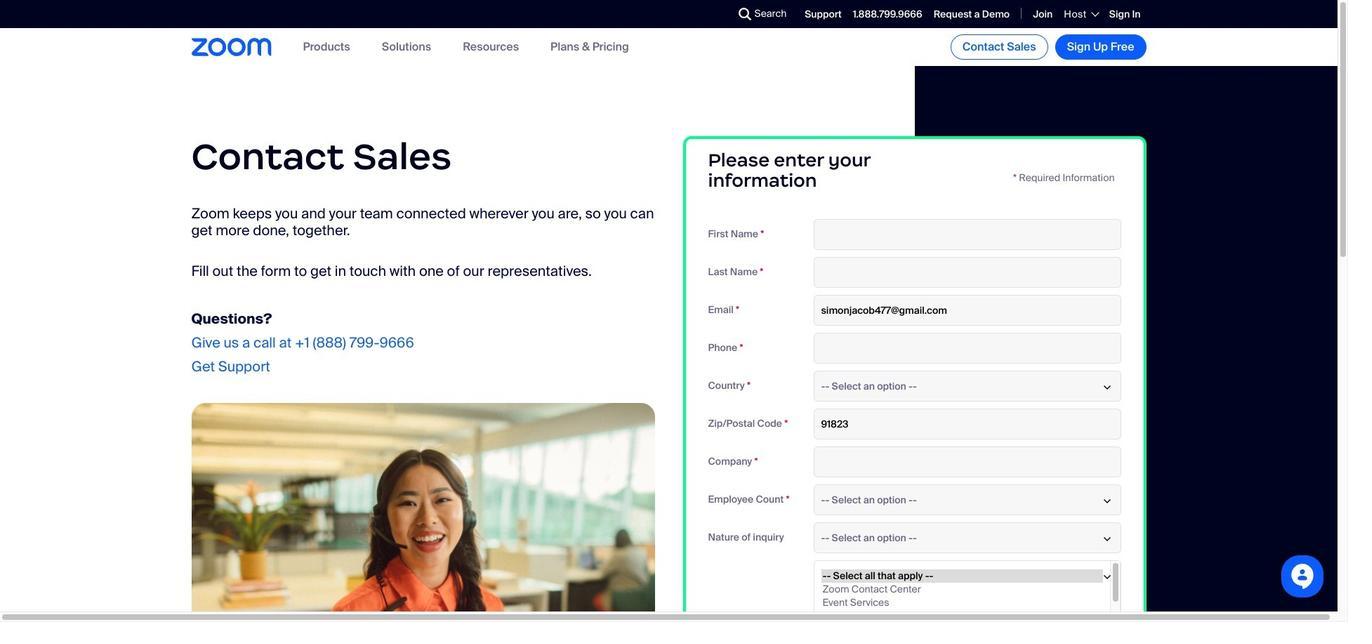 Task type: vqa. For each thing, say whether or not it's contained in the screenshot.
Pricing
no



Task type: locate. For each thing, give the bounding box(es) containing it.
None text field
[[814, 409, 1122, 439], [814, 446, 1122, 477], [814, 409, 1122, 439], [814, 446, 1122, 477]]

zoom logo image
[[191, 38, 272, 56]]

None search field
[[687, 3, 742, 25]]

email@yourcompany.com text field
[[814, 295, 1122, 326]]

search image
[[739, 8, 751, 20]]

search image
[[739, 8, 751, 20]]

None text field
[[814, 219, 1122, 250], [814, 257, 1122, 288], [814, 333, 1122, 364], [814, 219, 1122, 250], [814, 257, 1122, 288], [814, 333, 1122, 364]]



Task type: describe. For each thing, give the bounding box(es) containing it.
customer support agent image
[[191, 403, 655, 622]]



